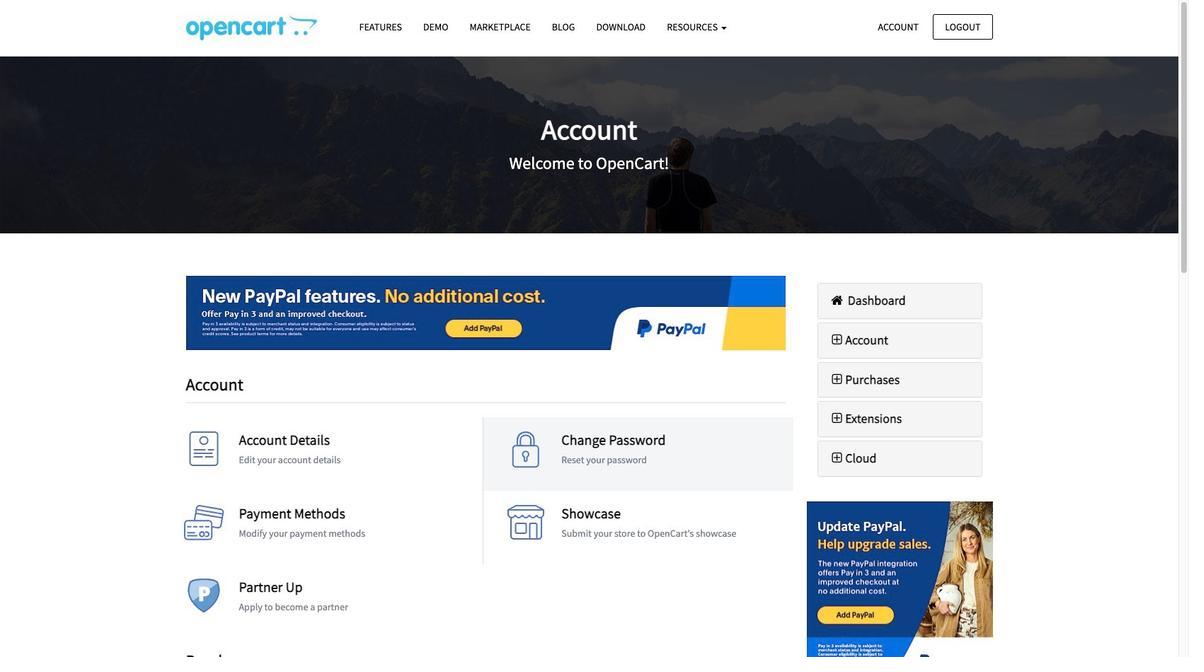Task type: vqa. For each thing, say whether or not it's contained in the screenshot.
Account image
yes



Task type: describe. For each thing, give the bounding box(es) containing it.
home image
[[829, 295, 846, 307]]

1 plus square o image from the top
[[829, 334, 846, 347]]

2 plus square o image from the top
[[829, 374, 846, 386]]

3 plus square o image from the top
[[829, 413, 846, 426]]

1 vertical spatial paypal image
[[807, 502, 993, 658]]

change password image
[[505, 432, 548, 474]]

payment methods image
[[182, 505, 225, 548]]



Task type: locate. For each thing, give the bounding box(es) containing it.
plus square o image
[[829, 334, 846, 347], [829, 374, 846, 386], [829, 413, 846, 426]]

0 vertical spatial paypal image
[[186, 276, 786, 351]]

paypal image
[[186, 276, 786, 351], [807, 502, 993, 658]]

showcase image
[[505, 505, 548, 548]]

1 horizontal spatial paypal image
[[807, 502, 993, 658]]

1 vertical spatial plus square o image
[[829, 374, 846, 386]]

account image
[[182, 432, 225, 474]]

apply to become a partner image
[[182, 579, 225, 622]]

2 vertical spatial plus square o image
[[829, 413, 846, 426]]

0 vertical spatial plus square o image
[[829, 334, 846, 347]]

opencart - your account image
[[186, 15, 317, 40]]

0 horizontal spatial paypal image
[[186, 276, 786, 351]]

plus square o image
[[829, 453, 846, 465]]



